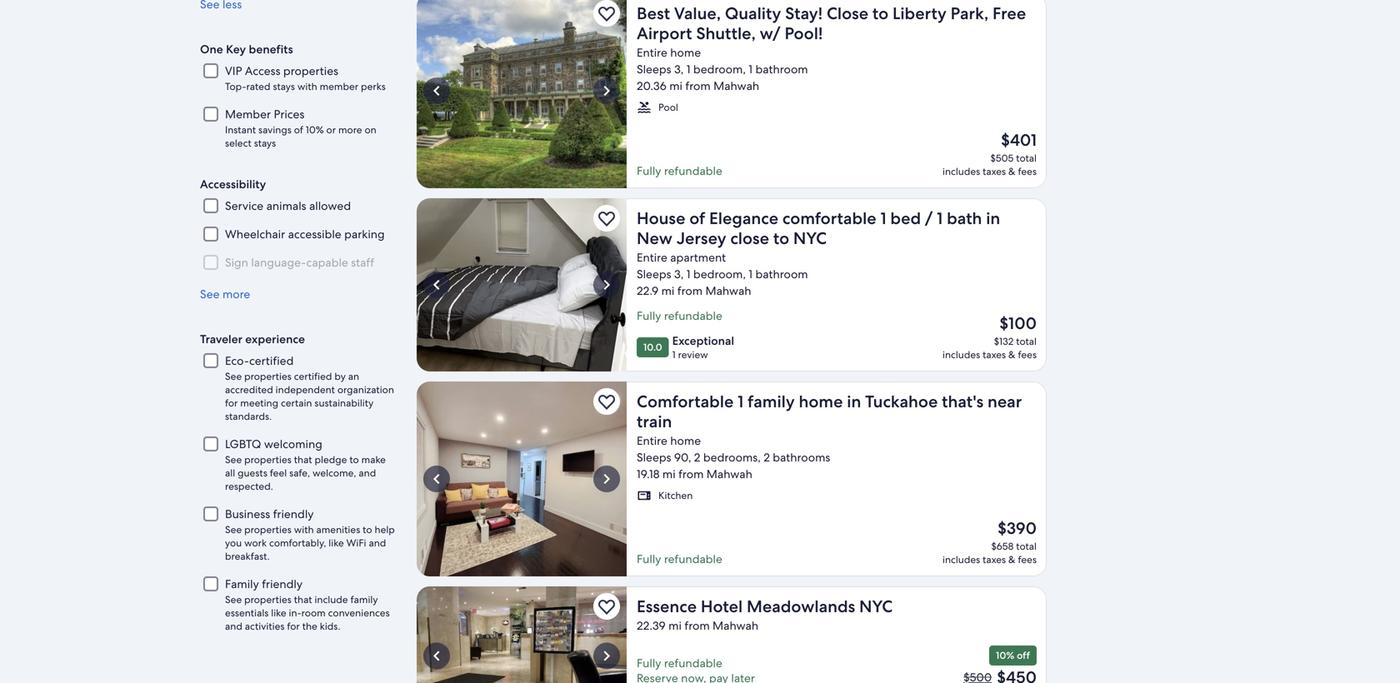 Task type: describe. For each thing, give the bounding box(es) containing it.
organization
[[337, 384, 394, 396]]

best value, quality stay! close to liberty park, free airport shuttle, w/ pool! entire home sleeps 3, 1 bedroom, 1 bathroom 20.36 mi from mahwah
[[637, 3, 1026, 93]]

close
[[731, 228, 769, 249]]

show next image for comfortable 1 family home in tuckahoe that's near train image
[[597, 469, 617, 489]]

2 fully refundable from the top
[[637, 308, 723, 323]]

stays inside vip access properties top-rated stays with member perks
[[273, 80, 295, 93]]

to inside house of elegance comfortable 1 bed / 1 bath in new jersey close to nyc entire apartment sleeps 3, 1 bedroom, 1 bathroom 22.9 mi from mahwah
[[773, 228, 789, 249]]

entire inside best value, quality stay! close to liberty park, free airport shuttle, w/ pool! entire home sleeps 3, 1 bedroom, 1 bathroom 20.36 mi from mahwah
[[637, 45, 668, 60]]

and for friendly
[[369, 537, 386, 550]]

conveniences
[[328, 607, 390, 620]]

pledge
[[315, 454, 347, 467]]

nyc inside house of elegance comfortable 1 bed / 1 bath in new jersey close to nyc entire apartment sleeps 3, 1 bedroom, 1 bathroom 22.9 mi from mahwah
[[793, 228, 827, 249]]

to inside lgbtq welcoming see properties that pledge to make all guests feel safe, welcome, and respected.
[[350, 454, 359, 467]]

liberty
[[893, 3, 947, 24]]

$401 $505 total includes taxes & fees
[[943, 129, 1037, 178]]

that's
[[942, 391, 984, 413]]

vip access properties top-rated stays with member perks
[[225, 63, 386, 93]]

Save House of Elegance comfortable 1 bed / 1 bath in New Jersey close to NYC to a trip checkbox
[[594, 205, 620, 232]]

2 fully from the top
[[637, 308, 661, 323]]

traveler
[[200, 332, 243, 347]]

$100
[[1000, 313, 1037, 334]]

wheelchair
[[225, 227, 285, 242]]

1 left bed
[[881, 208, 887, 229]]

see for business friendly
[[225, 524, 242, 537]]

show previous image for essence hotel meadowlands nyc image
[[427, 646, 447, 666]]

reception image
[[417, 587, 627, 684]]

key
[[226, 42, 246, 57]]

bedroom, inside house of elegance comfortable 1 bed / 1 bath in new jersey close to nyc entire apartment sleeps 3, 1 bedroom, 1 bathroom 22.9 mi from mahwah
[[693, 267, 746, 282]]

1 down apartment
[[687, 267, 691, 282]]

work
[[244, 537, 267, 550]]

best
[[637, 3, 670, 24]]

interior image
[[417, 382, 627, 577]]

0 horizontal spatial more
[[223, 287, 250, 302]]

family inside comfortable 1 family home in tuckahoe that's near train entire home sleeps 90, 2 bedrooms, 2 bathrooms 19.18 mi from mahwah
[[748, 391, 795, 413]]

2 vertical spatial home
[[670, 433, 701, 448]]

sleeps inside best value, quality stay! close to liberty park, free airport shuttle, w/ pool! entire home sleeps 3, 1 bedroom, 1 bathroom 20.36 mi from mahwah
[[637, 62, 671, 77]]

top-
[[225, 80, 246, 93]]

essence hotel meadowlands nyc 22.39 mi from mahwah
[[637, 596, 893, 634]]

animals
[[266, 199, 306, 214]]

1 refundable from the top
[[664, 163, 723, 178]]

exceptional
[[672, 333, 734, 348]]

train
[[637, 411, 672, 433]]

bathroom inside house of elegance comfortable 1 bed / 1 bath in new jersey close to nyc entire apartment sleeps 3, 1 bedroom, 1 bathroom 22.9 mi from mahwah
[[756, 267, 808, 282]]

room
[[301, 607, 326, 620]]

essence
[[637, 596, 697, 618]]

22.39
[[637, 619, 666, 634]]

fees for $401
[[1018, 165, 1037, 178]]

bathrooms
[[773, 450, 830, 465]]

vip
[[225, 63, 242, 78]]

comfortable
[[637, 391, 734, 413]]

see for eco-certified
[[225, 370, 242, 383]]

value,
[[674, 3, 721, 24]]

experience
[[245, 332, 305, 347]]

show previous image for comfortable 1 family home in tuckahoe that's near train image
[[427, 469, 447, 489]]

fees for $100
[[1018, 348, 1037, 361]]

lgbtq welcoming see properties that pledge to make all guests feel safe, welcome, and respected.
[[225, 437, 386, 493]]

shuttle,
[[696, 23, 756, 44]]

quality
[[725, 3, 781, 24]]

1 down close
[[749, 267, 753, 282]]

90,
[[674, 450, 691, 465]]

$505
[[991, 152, 1014, 165]]

apartment
[[670, 250, 726, 265]]

& for $100
[[1009, 348, 1016, 361]]

meadowlands
[[747, 596, 855, 618]]

Save Best Value, Quality Stay! Close to Liberty Park, Free Airport Shuttle, w/ Pool! to a trip checkbox
[[594, 0, 620, 27]]

from inside essence hotel meadowlands nyc 22.39 mi from mahwah
[[685, 619, 710, 634]]

small image
[[637, 488, 652, 503]]

make
[[361, 454, 386, 467]]

taxes for $390
[[983, 553, 1006, 566]]

show next image for house of elegance comfortable 1 bed / 1 bath in new jersey close to nyc image
[[597, 275, 617, 295]]

mi inside comfortable 1 family home in tuckahoe that's near train entire home sleeps 90, 2 bedrooms, 2 bathrooms 19.18 mi from mahwah
[[663, 467, 676, 482]]

eco-certified see properties certified by an accredited independent organization for meeting certain sustainability standards.
[[225, 354, 394, 423]]

comfortable 1 family home in tuckahoe that's near train entire home sleeps 90, 2 bedrooms, 2 bathrooms 19.18 mi from mahwah
[[637, 391, 1022, 482]]

from inside comfortable 1 family home in tuckahoe that's near train entire home sleeps 90, 2 bedrooms, 2 bathrooms 19.18 mi from mahwah
[[679, 467, 704, 482]]

service animals allowed
[[225, 199, 351, 214]]

mahwah inside house of elegance comfortable 1 bed / 1 bath in new jersey close to nyc entire apartment sleeps 3, 1 bedroom, 1 bathroom 22.9 mi from mahwah
[[706, 283, 751, 298]]

home inside best value, quality stay! close to liberty park, free airport shuttle, w/ pool! entire home sleeps 3, 1 bedroom, 1 bathroom 20.36 mi from mahwah
[[670, 45, 701, 60]]

service
[[225, 199, 264, 214]]

properties for business
[[244, 524, 292, 537]]

and for welcoming
[[359, 467, 376, 480]]

1 vertical spatial certified
[[294, 370, 332, 383]]

for inside eco-certified see properties certified by an accredited independent organization for meeting certain sustainability standards.
[[225, 397, 238, 410]]

all
[[225, 467, 235, 480]]

breakfast.
[[225, 550, 270, 563]]

fees for $390
[[1018, 553, 1037, 566]]

the
[[302, 620, 317, 633]]

tuckahoe
[[865, 391, 938, 413]]

see more button
[[200, 287, 397, 302]]

business friendly see properties with amenities to help you work comfortably, like wifi and breakfast.
[[225, 507, 395, 563]]

3 fully refundable from the top
[[637, 552, 723, 567]]

$390
[[998, 518, 1037, 539]]

taxes for $401
[[983, 165, 1006, 178]]

member
[[225, 107, 271, 122]]

4 fully refundable from the top
[[637, 656, 723, 671]]

see for family friendly
[[225, 594, 242, 607]]

help
[[375, 524, 395, 537]]

1 right /
[[937, 208, 943, 229]]

2 refundable from the top
[[664, 308, 723, 323]]

essentials
[[225, 607, 269, 620]]

taxes for $100
[[983, 348, 1006, 361]]

independent
[[276, 384, 335, 396]]

properties for lgbtq
[[244, 454, 292, 467]]

small image
[[637, 100, 652, 115]]

10.0
[[644, 341, 662, 354]]

w/
[[760, 23, 781, 44]]

with inside vip access properties top-rated stays with member perks
[[297, 80, 317, 93]]

bedroom, inside best value, quality stay! close to liberty park, free airport shuttle, w/ pool! entire home sleeps 3, 1 bedroom, 1 bathroom 20.36 mi from mahwah
[[693, 62, 746, 77]]

of inside 'member prices instant savings of 10% or more on select stays'
[[294, 123, 303, 136]]

see up traveler
[[200, 287, 220, 302]]

by
[[335, 370, 346, 383]]

0 vertical spatial certified
[[249, 354, 294, 369]]

bathroom inside best value, quality stay! close to liberty park, free airport shuttle, w/ pool! entire home sleeps 3, 1 bedroom, 1 bathroom 20.36 mi from mahwah
[[756, 62, 808, 77]]

business
[[225, 507, 270, 522]]

3, inside best value, quality stay! close to liberty park, free airport shuttle, w/ pool! entire home sleeps 3, 1 bedroom, 1 bathroom 20.36 mi from mahwah
[[674, 62, 684, 77]]

Save Comfortable 1 family home in Tuckahoe that's near train to a trip checkbox
[[594, 388, 620, 415]]

house
[[637, 208, 686, 229]]

$100 $132 total includes taxes & fees
[[943, 313, 1037, 361]]

see for lgbtq welcoming
[[225, 454, 242, 467]]

20.36
[[637, 78, 667, 93]]

bedrooms,
[[703, 450, 761, 465]]

amenities
[[316, 524, 360, 537]]

total for $390
[[1016, 540, 1037, 553]]

$390 $658 total includes taxes & fees
[[943, 518, 1037, 566]]

in-
[[289, 607, 301, 620]]

mi inside best value, quality stay! close to liberty park, free airport shuttle, w/ pool! entire home sleeps 3, 1 bedroom, 1 bathroom 20.36 mi from mahwah
[[670, 78, 683, 93]]

show next image for essence hotel meadowlands nyc image
[[597, 646, 617, 666]]

friendly for business friendly
[[273, 507, 314, 522]]



Task type: vqa. For each thing, say whether or not it's contained in the screenshot.
one key blue tier image on the left of the page
no



Task type: locate. For each thing, give the bounding box(es) containing it.
0 horizontal spatial of
[[294, 123, 303, 136]]

see inside eco-certified see properties certified by an accredited independent organization for meeting certain sustainability standards.
[[225, 370, 242, 383]]

mi
[[670, 78, 683, 93], [662, 283, 675, 298], [663, 467, 676, 482], [669, 619, 682, 634]]

0 vertical spatial 3,
[[674, 62, 684, 77]]

3 entire from the top
[[637, 433, 668, 448]]

2 vertical spatial taxes
[[983, 553, 1006, 566]]

1 left review
[[672, 348, 676, 361]]

19.18
[[637, 467, 660, 482]]

bedroom, down apartment
[[693, 267, 746, 282]]

wheelchair accessible parking
[[225, 227, 385, 242]]

2 vertical spatial &
[[1009, 553, 1016, 566]]

includes for $100
[[943, 348, 980, 361]]

see down eco-
[[225, 370, 242, 383]]

airport
[[637, 23, 692, 44]]

and down make
[[359, 467, 376, 480]]

more right or
[[338, 123, 362, 136]]

0 vertical spatial stays
[[273, 80, 295, 93]]

fees down $401
[[1018, 165, 1037, 178]]

for
[[225, 397, 238, 410], [287, 620, 300, 633]]

off
[[1017, 649, 1030, 662]]

friendly up in-
[[262, 577, 303, 592]]

1 horizontal spatial 10%
[[996, 649, 1015, 662]]

includes inside the "$390 $658 total includes taxes & fees"
[[943, 553, 980, 566]]

in inside comfortable 1 family home in tuckahoe that's near train entire home sleeps 90, 2 bedrooms, 2 bathrooms 19.18 mi from mahwah
[[847, 391, 861, 413]]

1 vertical spatial nyc
[[859, 596, 893, 618]]

22.9
[[637, 283, 659, 298]]

1 vertical spatial that
[[294, 594, 312, 607]]

1 vertical spatial fees
[[1018, 348, 1037, 361]]

3 fully from the top
[[637, 552, 661, 567]]

0 vertical spatial 10%
[[306, 123, 324, 136]]

3 includes from the top
[[943, 553, 980, 566]]

total inside $100 $132 total includes taxes & fees
[[1016, 335, 1037, 348]]

stays inside 'member prices instant savings of 10% or more on select stays'
[[254, 137, 276, 150]]

mi inside house of elegance comfortable 1 bed / 1 bath in new jersey close to nyc entire apartment sleeps 3, 1 bedroom, 1 bathroom 22.9 mi from mahwah
[[662, 283, 675, 298]]

fully refundable up essence
[[637, 552, 723, 567]]

0 vertical spatial for
[[225, 397, 238, 410]]

2 vertical spatial fees
[[1018, 553, 1037, 566]]

10% left off
[[996, 649, 1015, 662]]

welcoming
[[264, 437, 322, 452]]

1 right comfortable
[[738, 391, 744, 413]]

like inside family friendly see properties that include family essentials like in-room conveniences and activities for the kids.
[[271, 607, 286, 620]]

family up conveniences
[[351, 594, 378, 607]]

friendly inside business friendly see properties with amenities to help you work comfortably, like wifi and breakfast.
[[273, 507, 314, 522]]

one
[[200, 42, 223, 57]]

in right bath
[[986, 208, 1001, 229]]

mahwah down shuttle,
[[714, 78, 760, 93]]

room image
[[417, 198, 627, 372]]

with inside business friendly see properties with amenities to help you work comfortably, like wifi and breakfast.
[[294, 524, 314, 537]]

park,
[[951, 3, 989, 24]]

in inside house of elegance comfortable 1 bed / 1 bath in new jersey close to nyc entire apartment sleeps 3, 1 bedroom, 1 bathroom 22.9 mi from mahwah
[[986, 208, 1001, 229]]

near
[[988, 391, 1022, 413]]

total down "$390"
[[1016, 540, 1037, 553]]

0 vertical spatial entire
[[637, 45, 668, 60]]

0 vertical spatial &
[[1009, 165, 1016, 178]]

kids.
[[320, 620, 340, 633]]

pool!
[[785, 23, 823, 44]]

properties up the accredited
[[244, 370, 292, 383]]

member
[[320, 80, 359, 93]]

bedroom, down shuttle,
[[693, 62, 746, 77]]

total for $401
[[1016, 152, 1037, 165]]

safe,
[[289, 467, 310, 480]]

2 that from the top
[[294, 594, 312, 607]]

certified down experience
[[249, 354, 294, 369]]

0 horizontal spatial nyc
[[793, 228, 827, 249]]

total inside the "$390 $658 total includes taxes & fees"
[[1016, 540, 1037, 553]]

exceptional 1 review
[[672, 333, 734, 361]]

properties inside family friendly see properties that include family essentials like in-room conveniences and activities for the kids.
[[244, 594, 292, 607]]

stays
[[273, 80, 295, 93], [254, 137, 276, 150]]

/
[[925, 208, 933, 229]]

fees inside $401 $505 total includes taxes & fees
[[1018, 165, 1037, 178]]

fully up essence
[[637, 552, 661, 567]]

mahwah inside essence hotel meadowlands nyc 22.39 mi from mahwah
[[713, 619, 759, 634]]

entire down airport
[[637, 45, 668, 60]]

1 fully from the top
[[637, 163, 661, 178]]

2 taxes from the top
[[983, 348, 1006, 361]]

bath
[[947, 208, 982, 229]]

0 vertical spatial nyc
[[793, 228, 827, 249]]

1 horizontal spatial more
[[338, 123, 362, 136]]

jersey
[[677, 228, 727, 249]]

kitchen
[[659, 489, 693, 502]]

3 & from the top
[[1009, 553, 1016, 566]]

total down "$100" at the top of page
[[1016, 335, 1037, 348]]

1 vertical spatial 10%
[[996, 649, 1015, 662]]

1 vertical spatial entire
[[637, 250, 668, 265]]

fully
[[637, 163, 661, 178], [637, 308, 661, 323], [637, 552, 661, 567], [637, 656, 661, 671]]

for inside family friendly see properties that include family essentials like in-room conveniences and activities for the kids.
[[287, 620, 300, 633]]

0 vertical spatial sleeps
[[637, 62, 671, 77]]

and down 'essentials' on the bottom of the page
[[225, 620, 242, 633]]

0 horizontal spatial like
[[271, 607, 286, 620]]

accredited
[[225, 384, 273, 396]]

sleeps up 20.36 at top
[[637, 62, 671, 77]]

2 bathroom from the top
[[756, 267, 808, 282]]

1 3, from the top
[[674, 62, 684, 77]]

entire down train
[[637, 433, 668, 448]]

free
[[993, 3, 1026, 24]]

1 total from the top
[[1016, 152, 1037, 165]]

nyc
[[793, 228, 827, 249], [859, 596, 893, 618]]

fully refundable up the exceptional
[[637, 308, 723, 323]]

fully refundable up house
[[637, 163, 723, 178]]

1 includes from the top
[[943, 165, 980, 178]]

2 2 from the left
[[764, 450, 770, 465]]

& inside $100 $132 total includes taxes & fees
[[1009, 348, 1016, 361]]

0 vertical spatial family
[[748, 391, 795, 413]]

stays right the rated
[[273, 80, 295, 93]]

mi right 19.18
[[663, 467, 676, 482]]

4 refundable from the top
[[664, 656, 723, 671]]

from down hotel
[[685, 619, 710, 634]]

1 sleeps from the top
[[637, 62, 671, 77]]

& inside $401 $505 total includes taxes & fees
[[1009, 165, 1016, 178]]

0 vertical spatial like
[[329, 537, 344, 550]]

you
[[225, 537, 242, 550]]

1 vertical spatial includes
[[943, 348, 980, 361]]

1 inside exceptional 1 review
[[672, 348, 676, 361]]

0 horizontal spatial family
[[351, 594, 378, 607]]

properties up feel at left
[[244, 454, 292, 467]]

home up 90,
[[670, 433, 701, 448]]

review
[[678, 348, 708, 361]]

2 sleeps from the top
[[637, 267, 671, 282]]

1 vertical spatial bathroom
[[756, 267, 808, 282]]

nyc right close
[[793, 228, 827, 249]]

total
[[1016, 152, 1037, 165], [1016, 335, 1037, 348], [1016, 540, 1037, 553]]

0 horizontal spatial in
[[847, 391, 861, 413]]

1 vertical spatial more
[[223, 287, 250, 302]]

and inside family friendly see properties that include family essentials like in-room conveniences and activities for the kids.
[[225, 620, 242, 633]]

1 entire from the top
[[637, 45, 668, 60]]

1 vertical spatial bedroom,
[[693, 267, 746, 282]]

0 vertical spatial friendly
[[273, 507, 314, 522]]

1 horizontal spatial for
[[287, 620, 300, 633]]

includes inside $100 $132 total includes taxes & fees
[[943, 348, 980, 361]]

3,
[[674, 62, 684, 77], [674, 267, 684, 282]]

bathroom down w/
[[756, 62, 808, 77]]

for down in-
[[287, 620, 300, 633]]

fees inside the "$390 $658 total includes taxes & fees"
[[1018, 553, 1037, 566]]

0 vertical spatial with
[[297, 80, 317, 93]]

refundable up house
[[664, 163, 723, 178]]

access
[[245, 63, 280, 78]]

includes for $401
[[943, 165, 980, 178]]

mi down essence
[[669, 619, 682, 634]]

parking
[[344, 227, 385, 242]]

1 vertical spatial total
[[1016, 335, 1037, 348]]

10% inside 'member prices instant savings of 10% or more on select stays'
[[306, 123, 324, 136]]

properties
[[283, 63, 338, 78], [244, 370, 292, 383], [244, 454, 292, 467], [244, 524, 292, 537], [244, 594, 292, 607]]

& inside the "$390 $658 total includes taxes & fees"
[[1009, 553, 1016, 566]]

1 vertical spatial in
[[847, 391, 861, 413]]

& down $505
[[1009, 165, 1016, 178]]

that for welcoming
[[294, 454, 312, 467]]

1 horizontal spatial 2
[[764, 450, 770, 465]]

0 vertical spatial home
[[670, 45, 701, 60]]

see up the all
[[225, 454, 242, 467]]

2 entire from the top
[[637, 250, 668, 265]]

3, down apartment
[[674, 267, 684, 282]]

total down $401
[[1016, 152, 1037, 165]]

10%
[[306, 123, 324, 136], [996, 649, 1015, 662]]

1 vertical spatial family
[[351, 594, 378, 607]]

savings
[[258, 123, 292, 136]]

wifi
[[346, 537, 366, 550]]

eco-
[[225, 354, 249, 369]]

2 vertical spatial sleeps
[[637, 450, 671, 465]]

entire inside house of elegance comfortable 1 bed / 1 bath in new jersey close to nyc entire apartment sleeps 3, 1 bedroom, 1 bathroom 22.9 mi from mahwah
[[637, 250, 668, 265]]

that
[[294, 454, 312, 467], [294, 594, 312, 607]]

1 bathroom from the top
[[756, 62, 808, 77]]

accessible
[[288, 227, 342, 242]]

mahwah down hotel
[[713, 619, 759, 634]]

traveler experience
[[200, 332, 305, 347]]

more
[[338, 123, 362, 136], [223, 287, 250, 302]]

fully up house
[[637, 163, 661, 178]]

respected.
[[225, 480, 273, 493]]

properties inside business friendly see properties with amenities to help you work comfortably, like wifi and breakfast.
[[244, 524, 292, 537]]

nyc inside essence hotel meadowlands nyc 22.39 mi from mahwah
[[859, 596, 893, 618]]

total for $100
[[1016, 335, 1037, 348]]

taxes inside $401 $505 total includes taxes & fees
[[983, 165, 1006, 178]]

2 vertical spatial includes
[[943, 553, 980, 566]]

2 fees from the top
[[1018, 348, 1037, 361]]

entire inside comfortable 1 family home in tuckahoe that's near train entire home sleeps 90, 2 bedrooms, 2 bathrooms 19.18 mi from mahwah
[[637, 433, 668, 448]]

1 bedroom, from the top
[[693, 62, 746, 77]]

1 vertical spatial and
[[369, 537, 386, 550]]

that inside lgbtq welcoming see properties that pledge to make all guests feel safe, welcome, and respected.
[[294, 454, 312, 467]]

3 sleeps from the top
[[637, 450, 671, 465]]

mi inside essence hotel meadowlands nyc 22.39 mi from mahwah
[[669, 619, 682, 634]]

welcome,
[[313, 467, 356, 480]]

mi up pool
[[670, 78, 683, 93]]

3 taxes from the top
[[983, 553, 1006, 566]]

mahwah down bedrooms,
[[707, 467, 753, 482]]

rated
[[246, 80, 271, 93]]

properties inside eco-certified see properties certified by an accredited independent organization for meeting certain sustainability standards.
[[244, 370, 292, 383]]

elegance
[[709, 208, 779, 229]]

1 down airport
[[687, 62, 691, 77]]

an
[[348, 370, 359, 383]]

0 vertical spatial and
[[359, 467, 376, 480]]

1 vertical spatial sleeps
[[637, 267, 671, 282]]

see down family
[[225, 594, 242, 607]]

that up in-
[[294, 594, 312, 607]]

home
[[670, 45, 701, 60], [799, 391, 843, 413], [670, 433, 701, 448]]

1 vertical spatial for
[[287, 620, 300, 633]]

& for $401
[[1009, 165, 1016, 178]]

and down help
[[369, 537, 386, 550]]

1 vertical spatial 3,
[[674, 267, 684, 282]]

taxes down $132
[[983, 348, 1006, 361]]

2 left the bathrooms
[[764, 450, 770, 465]]

fees down "$390"
[[1018, 553, 1037, 566]]

certified
[[249, 354, 294, 369], [294, 370, 332, 383]]

1 vertical spatial home
[[799, 391, 843, 413]]

friendly inside family friendly see properties that include family essentials like in-room conveniences and activities for the kids.
[[262, 577, 303, 592]]

like left in-
[[271, 607, 286, 620]]

3 fees from the top
[[1018, 553, 1037, 566]]

with up the comfortably,
[[294, 524, 314, 537]]

1 2 from the left
[[694, 450, 701, 465]]

$658
[[992, 540, 1014, 553]]

see up you on the left bottom
[[225, 524, 242, 537]]

feel
[[270, 467, 287, 480]]

comfortably,
[[269, 537, 326, 550]]

home up the bathrooms
[[799, 391, 843, 413]]

in left tuckahoe
[[847, 391, 861, 413]]

1 horizontal spatial in
[[986, 208, 1001, 229]]

see more
[[200, 287, 250, 302]]

benefits
[[249, 42, 293, 57]]

properties for eco-
[[244, 370, 292, 383]]

2 vertical spatial entire
[[637, 433, 668, 448]]

with left member
[[297, 80, 317, 93]]

friendly up the comfortably,
[[273, 507, 314, 522]]

include
[[315, 594, 348, 607]]

that for friendly
[[294, 594, 312, 607]]

1 vertical spatial &
[[1009, 348, 1016, 361]]

1 vertical spatial stays
[[254, 137, 276, 150]]

sleeps
[[637, 62, 671, 77], [637, 267, 671, 282], [637, 450, 671, 465]]

1 & from the top
[[1009, 165, 1016, 178]]

mahwah inside best value, quality stay! close to liberty park, free airport shuttle, w/ pool! entire home sleeps 3, 1 bedroom, 1 bathroom 20.36 mi from mahwah
[[714, 78, 760, 93]]

total inside $401 $505 total includes taxes & fees
[[1016, 152, 1037, 165]]

1 horizontal spatial family
[[748, 391, 795, 413]]

like inside business friendly see properties with amenities to help you work comfortably, like wifi and breakfast.
[[329, 537, 344, 550]]

& down $132
[[1009, 348, 1016, 361]]

Save Essence Hotel Meadowlands NYC to a trip checkbox
[[594, 594, 620, 620]]

entire down new
[[637, 250, 668, 265]]

see inside lgbtq welcoming see properties that pledge to make all guests feel safe, welcome, and respected.
[[225, 454, 242, 467]]

for up standards.
[[225, 397, 238, 410]]

mahwah
[[714, 78, 760, 93], [706, 283, 751, 298], [707, 467, 753, 482], [713, 619, 759, 634]]

properties up work at the left
[[244, 524, 292, 537]]

allowed
[[309, 199, 351, 214]]

of inside house of elegance comfortable 1 bed / 1 bath in new jersey close to nyc entire apartment sleeps 3, 1 bedroom, 1 bathroom 22.9 mi from mahwah
[[690, 208, 705, 229]]

more inside 'member prices instant savings of 10% or more on select stays'
[[338, 123, 362, 136]]

0 vertical spatial in
[[986, 208, 1001, 229]]

includes inside $401 $505 total includes taxes & fees
[[943, 165, 980, 178]]

of right house
[[690, 208, 705, 229]]

1 inside comfortable 1 family home in tuckahoe that's near train entire home sleeps 90, 2 bedrooms, 2 bathrooms 19.18 mi from mahwah
[[738, 391, 744, 413]]

of down prices
[[294, 123, 303, 136]]

sleeps inside house of elegance comfortable 1 bed / 1 bath in new jersey close to nyc entire apartment sleeps 3, 1 bedroom, 1 bathroom 22.9 mi from mahwah
[[637, 267, 671, 282]]

0 vertical spatial bedroom,
[[693, 62, 746, 77]]

guests
[[238, 467, 267, 480]]

3, down airport
[[674, 62, 684, 77]]

1 vertical spatial like
[[271, 607, 286, 620]]

from down apartment
[[678, 283, 703, 298]]

member prices instant savings of 10% or more on select stays
[[225, 107, 377, 150]]

1 down shuttle,
[[749, 62, 753, 77]]

& for $390
[[1009, 553, 1016, 566]]

fees down "$100" at the top of page
[[1018, 348, 1037, 361]]

close
[[827, 3, 869, 24]]

from down 90,
[[679, 467, 704, 482]]

4 fully from the top
[[637, 656, 661, 671]]

1 horizontal spatial nyc
[[859, 596, 893, 618]]

& down $658
[[1009, 553, 1016, 566]]

properties up member
[[283, 63, 338, 78]]

properties up 'essentials' on the bottom of the page
[[244, 594, 292, 607]]

fees inside $100 $132 total includes taxes & fees
[[1018, 348, 1037, 361]]

refundable up the exceptional
[[664, 308, 723, 323]]

and inside business friendly see properties with amenities to help you work comfortably, like wifi and breakfast.
[[369, 537, 386, 550]]

10% off
[[996, 649, 1030, 662]]

properties inside lgbtq welcoming see properties that pledge to make all guests feel safe, welcome, and respected.
[[244, 454, 292, 467]]

comfortable
[[783, 208, 877, 229]]

0 vertical spatial of
[[294, 123, 303, 136]]

0 horizontal spatial for
[[225, 397, 238, 410]]

2 bedroom, from the top
[[693, 267, 746, 282]]

fully down 22.9
[[637, 308, 661, 323]]

1 fees from the top
[[1018, 165, 1037, 178]]

and inside lgbtq welcoming see properties that pledge to make all guests feel safe, welcome, and respected.
[[359, 467, 376, 480]]

mahwah inside comfortable 1 family home in tuckahoe that's near train entire home sleeps 90, 2 bedrooms, 2 bathrooms 19.18 mi from mahwah
[[707, 467, 753, 482]]

10% left or
[[306, 123, 324, 136]]

show previous image for best value, quality stay! close to liberty park, free airport shuttle, w/ pool! image
[[427, 81, 447, 101]]

sleeps up 19.18
[[637, 450, 671, 465]]

mahwah down apartment
[[706, 283, 751, 298]]

family friendly see properties that include family essentials like in-room conveniences and activities for the kids.
[[225, 577, 390, 633]]

0 horizontal spatial 10%
[[306, 123, 324, 136]]

0 vertical spatial more
[[338, 123, 362, 136]]

family inside family friendly see properties that include family essentials like in-room conveniences and activities for the kids.
[[351, 594, 378, 607]]

to inside business friendly see properties with amenities to help you work comfortably, like wifi and breakfast.
[[363, 524, 372, 537]]

fully refundable
[[637, 163, 723, 178], [637, 308, 723, 323], [637, 552, 723, 567], [637, 656, 723, 671]]

home down airport
[[670, 45, 701, 60]]

friendly for family friendly
[[262, 577, 303, 592]]

fully down 22.39
[[637, 656, 661, 671]]

taxes down $505
[[983, 165, 1006, 178]]

refundable up essence
[[664, 552, 723, 567]]

properties inside vip access properties top-rated stays with member perks
[[283, 63, 338, 78]]

house of elegance comfortable 1 bed / 1 bath in new jersey close to nyc entire apartment sleeps 3, 1 bedroom, 1 bathroom 22.9 mi from mahwah
[[637, 208, 1001, 298]]

family up the bathrooms
[[748, 391, 795, 413]]

taxes down $658
[[983, 553, 1006, 566]]

sleeps up 22.9
[[637, 267, 671, 282]]

2 vertical spatial and
[[225, 620, 242, 633]]

fully refundable down 22.39
[[637, 656, 723, 671]]

bathroom
[[756, 62, 808, 77], [756, 267, 808, 282]]

1 vertical spatial friendly
[[262, 577, 303, 592]]

2 & from the top
[[1009, 348, 1016, 361]]

family
[[748, 391, 795, 413], [351, 594, 378, 607]]

stays down savings
[[254, 137, 276, 150]]

from right 20.36 at top
[[686, 78, 711, 93]]

1 horizontal spatial of
[[690, 208, 705, 229]]

0 horizontal spatial 2
[[694, 450, 701, 465]]

nyc right meadowlands at bottom
[[859, 596, 893, 618]]

activities
[[245, 620, 285, 633]]

1 vertical spatial of
[[690, 208, 705, 229]]

show previous image for house of elegance comfortable 1 bed / 1 bath in new jersey close to nyc image
[[427, 275, 447, 295]]

0 vertical spatial fees
[[1018, 165, 1037, 178]]

0 vertical spatial bathroom
[[756, 62, 808, 77]]

includes for $390
[[943, 553, 980, 566]]

bathroom down close
[[756, 267, 808, 282]]

certain
[[281, 397, 312, 410]]

1 vertical spatial with
[[294, 524, 314, 537]]

1 horizontal spatial like
[[329, 537, 344, 550]]

see inside business friendly see properties with amenities to help you work comfortably, like wifi and breakfast.
[[225, 524, 242, 537]]

see inside family friendly see properties that include family essentials like in-room conveniences and activities for the kids.
[[225, 594, 242, 607]]

0 vertical spatial total
[[1016, 152, 1037, 165]]

entire
[[637, 45, 668, 60], [637, 250, 668, 265], [637, 433, 668, 448]]

2 right 90,
[[694, 450, 701, 465]]

3 refundable from the top
[[664, 552, 723, 567]]

0 vertical spatial that
[[294, 454, 312, 467]]

properties for family
[[244, 594, 292, 607]]

exterior image
[[417, 0, 627, 188]]

more up traveler
[[223, 287, 250, 302]]

refundable down 22.39
[[664, 656, 723, 671]]

like down amenities
[[329, 537, 344, 550]]

2 3, from the top
[[674, 267, 684, 282]]

2 vertical spatial total
[[1016, 540, 1037, 553]]

that inside family friendly see properties that include family essentials like in-room conveniences and activities for the kids.
[[294, 594, 312, 607]]

one key benefits
[[200, 42, 293, 57]]

certified up independent
[[294, 370, 332, 383]]

to inside best value, quality stay! close to liberty park, free airport shuttle, w/ pool! entire home sleeps 3, 1 bedroom, 1 bathroom 20.36 mi from mahwah
[[873, 3, 889, 24]]

taxes inside $100 $132 total includes taxes & fees
[[983, 348, 1006, 361]]

standards.
[[225, 410, 272, 423]]

2 includes from the top
[[943, 348, 980, 361]]

1 that from the top
[[294, 454, 312, 467]]

1 taxes from the top
[[983, 165, 1006, 178]]

1 fully refundable from the top
[[637, 163, 723, 178]]

1 vertical spatial taxes
[[983, 348, 1006, 361]]

sleeps inside comfortable 1 family home in tuckahoe that's near train entire home sleeps 90, 2 bedrooms, 2 bathrooms 19.18 mi from mahwah
[[637, 450, 671, 465]]

perks
[[361, 80, 386, 93]]

from inside best value, quality stay! close to liberty park, free airport shuttle, w/ pool! entire home sleeps 3, 1 bedroom, 1 bathroom 20.36 mi from mahwah
[[686, 78, 711, 93]]

2
[[694, 450, 701, 465], [764, 450, 770, 465]]

0 vertical spatial includes
[[943, 165, 980, 178]]

show next image for best value, quality stay! close to liberty park, free airport shuttle, w/ pool! image
[[597, 81, 617, 101]]

$132
[[994, 335, 1014, 348]]

taxes inside the "$390 $658 total includes taxes & fees"
[[983, 553, 1006, 566]]

accessibility
[[200, 177, 266, 192]]

mi right 22.9
[[662, 283, 675, 298]]

that up safe,
[[294, 454, 312, 467]]

3, inside house of elegance comfortable 1 bed / 1 bath in new jersey close to nyc entire apartment sleeps 3, 1 bedroom, 1 bathroom 22.9 mi from mahwah
[[674, 267, 684, 282]]

from inside house of elegance comfortable 1 bed / 1 bath in new jersey close to nyc entire apartment sleeps 3, 1 bedroom, 1 bathroom 22.9 mi from mahwah
[[678, 283, 703, 298]]

0 vertical spatial taxes
[[983, 165, 1006, 178]]

2 total from the top
[[1016, 335, 1037, 348]]

3 total from the top
[[1016, 540, 1037, 553]]



